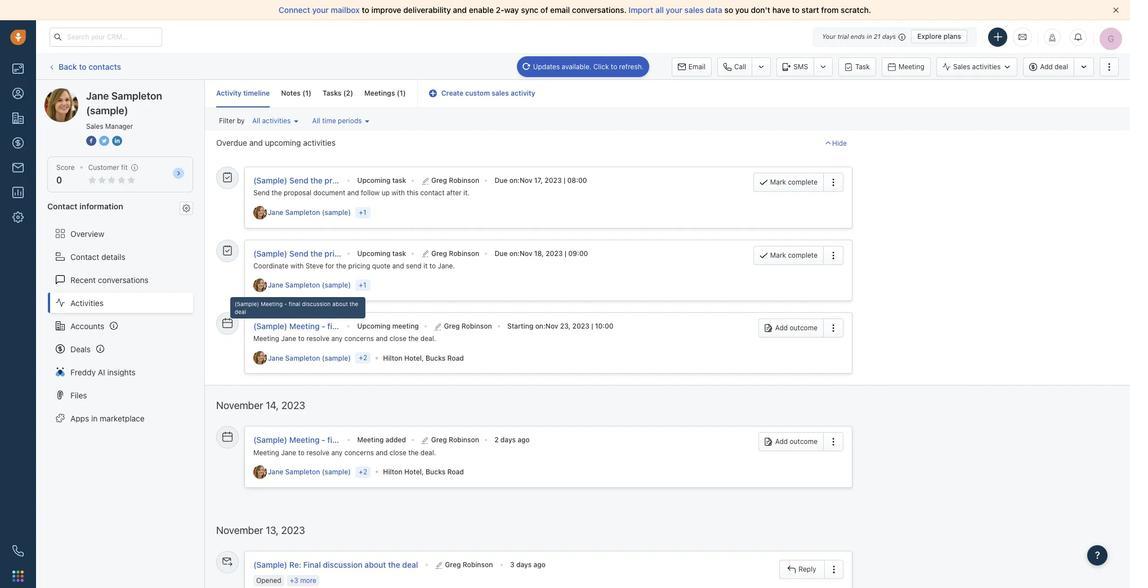 Task type: describe. For each thing, give the bounding box(es) containing it.
sms
[[794, 62, 808, 71]]

proposal inside (sample) send the proposal document link
[[325, 176, 357, 185]]

import all your sales data link
[[629, 5, 725, 15]]

starting
[[507, 322, 534, 331]]

) for notes ( 1 )
[[309, 89, 311, 97]]

( for tasks
[[343, 89, 346, 97]]

mark complete for (sample) send the proposal document
[[770, 178, 818, 187]]

2 your from the left
[[666, 5, 683, 15]]

jane.
[[438, 262, 455, 270]]

send for (sample) send the proposal document
[[289, 176, 308, 185]]

activity
[[511, 89, 535, 97]]

(sample) send the proposal document
[[253, 176, 397, 185]]

more
[[300, 577, 317, 585]]

1 vertical spatial sales
[[492, 89, 509, 97]]

3 days ago
[[510, 561, 546, 569]]

sampleton for first jane sampleton (sample) link
[[285, 208, 320, 217]]

jane sampleton (sample) sales manager
[[86, 90, 162, 131]]

meeting inside the (sample) meeting - final discussion about the deal upcoming meeting
[[261, 301, 283, 308]]

concerns for meetings image
[[345, 449, 374, 457]]

jane inside the jane sampleton (sample) sales manager
[[86, 90, 109, 102]]

deal inside the (sample) meeting - final discussion about the deal upcoming meeting
[[235, 309, 246, 315]]

details
[[101, 252, 125, 262]]

manager
[[105, 122, 133, 131]]

all for all activities
[[252, 117, 260, 125]]

all time periods
[[312, 117, 362, 125]]

( for notes
[[303, 89, 305, 97]]

due for quote
[[495, 249, 508, 258]]

create custom sales activity
[[441, 89, 535, 97]]

final
[[303, 560, 321, 570]]

greg for it
[[431, 249, 447, 258]]

add deal button
[[1024, 57, 1074, 76]]

re:
[[289, 560, 301, 570]]

add outcome for meetings image
[[775, 438, 818, 446]]

0 vertical spatial in
[[867, 33, 872, 40]]

: for (sample) send the pricing quote
[[518, 249, 520, 258]]

updates
[[533, 62, 560, 71]]

hilton hotel, bucks road for meetings image
[[383, 468, 464, 477]]

2 vertical spatial nov
[[546, 322, 558, 331]]

mark complete button for (sample) send the pricing quote
[[754, 246, 823, 265]]

available.
[[562, 62, 592, 71]]

0 horizontal spatial in
[[91, 414, 98, 423]]

task for document
[[392, 176, 406, 185]]

0
[[56, 175, 62, 185]]

coordinate with steve for the pricing quote and send it to jane.
[[253, 262, 455, 270]]

mark for (sample) send the proposal document
[[770, 178, 786, 187]]

freddy ai insights
[[70, 368, 136, 377]]

tasks
[[323, 89, 342, 97]]

information
[[79, 202, 123, 211]]

0 vertical spatial document
[[359, 176, 397, 185]]

09:00
[[568, 249, 588, 258]]

november for november 13, 2023
[[216, 525, 263, 537]]

| for quote
[[565, 249, 567, 258]]

upcoming inside the (sample) meeting - final discussion about the deal upcoming meeting
[[357, 322, 391, 331]]

it.
[[464, 189, 470, 197]]

close for meetings icon on the left of the page
[[390, 335, 407, 343]]

bucks for meetings image
[[426, 468, 446, 477]]

nov for (sample) send the pricing quote
[[520, 249, 533, 258]]

(sample) for (sample) send the proposal document
[[253, 176, 287, 185]]

hide
[[832, 139, 847, 147]]

add outcome button for fourth jane sampleton (sample) link from the top of the page
[[759, 433, 823, 452]]

meetings
[[364, 89, 395, 97]]

2023 right 13,
[[281, 525, 305, 537]]

back to contacts
[[59, 62, 121, 71]]

) for meetings ( 1 )
[[403, 89, 406, 97]]

back to contacts link
[[47, 58, 122, 76]]

ends
[[851, 33, 865, 40]]

due on : nov 17, 2023 | 08:00
[[495, 176, 587, 185]]

score 0
[[56, 163, 75, 185]]

greg robinson for send the proposal document and follow up with this contact after it.
[[431, 176, 479, 185]]

(sample) re: final discussion about the deal
[[253, 560, 418, 570]]

upcoming for document
[[357, 176, 391, 185]]

greg robinson for meeting jane to resolve any concerns and close the deal.
[[431, 436, 479, 445]]

sync
[[521, 5, 539, 15]]

send
[[406, 262, 422, 270]]

from
[[821, 5, 839, 15]]

2 vertical spatial :
[[544, 322, 546, 331]]

deals
[[70, 344, 91, 354]]

days for 3 days ago
[[516, 561, 532, 569]]

contact for contact information
[[47, 202, 77, 211]]

this
[[407, 189, 419, 197]]

complete for (sample) send the proposal document
[[788, 178, 818, 187]]

data
[[706, 5, 723, 15]]

don't
[[751, 5, 771, 15]]

4 jane sampleton (sample) link from the top
[[268, 468, 353, 477]]

resolve for meetings image
[[307, 449, 330, 457]]

1 vertical spatial document
[[313, 189, 345, 197]]

facebook circled image
[[86, 135, 96, 147]]

notes ( 1 )
[[281, 89, 311, 97]]

1 for notes ( 1 )
[[305, 89, 309, 97]]

+1 for quote
[[359, 281, 366, 289]]

added
[[386, 436, 406, 445]]

0 vertical spatial sales
[[953, 62, 971, 71]]

task for quote
[[392, 249, 406, 258]]

phone element
[[7, 540, 29, 563]]

marketplace
[[100, 414, 145, 423]]

meeting down "november 14, 2023"
[[253, 449, 279, 457]]

opened
[[256, 577, 281, 585]]

contact for contact details
[[70, 252, 99, 262]]

sampleton for fourth jane sampleton (sample) link from the top of the page
[[285, 468, 320, 477]]

freddy
[[70, 368, 96, 377]]

of
[[541, 5, 548, 15]]

hilton hotel, bucks road for meetings icon on the left of the page
[[383, 354, 464, 363]]

hotel, for third jane sampleton (sample) link from the top of the page
[[404, 354, 424, 363]]

days for 2 days ago
[[501, 436, 516, 445]]

accounts
[[70, 321, 104, 331]]

your
[[822, 33, 836, 40]]

follow
[[361, 189, 380, 197]]

meeting
[[392, 322, 419, 331]]

sales inside the jane sampleton (sample) sales manager
[[86, 122, 103, 131]]

mark complete button for (sample) send the proposal document
[[754, 173, 823, 192]]

click
[[593, 62, 609, 71]]

+1 for document
[[359, 208, 366, 217]]

meeting down (sample) meeting - final discussion about the deal tooltip
[[253, 335, 279, 343]]

(sample) inside the jane sampleton (sample) sales manager
[[86, 105, 128, 117]]

linkedin circled image
[[112, 135, 122, 147]]

1 vertical spatial with
[[290, 262, 304, 270]]

after
[[447, 189, 462, 197]]

1 horizontal spatial with
[[392, 189, 405, 197]]

meetings ( 1 )
[[364, 89, 406, 97]]

(sample) for (sample) send the pricing quote
[[253, 249, 287, 258]]

outcome for meetings icon on the left of the page
[[790, 324, 818, 332]]

way
[[504, 5, 519, 15]]

november for november 14, 2023
[[216, 400, 263, 412]]

deliverability
[[403, 5, 451, 15]]

reply
[[799, 565, 817, 574]]

robinson left 3
[[463, 561, 493, 569]]

twitter circled image
[[99, 135, 109, 147]]

connect your mailbox link
[[279, 5, 362, 15]]

meetings image
[[222, 318, 233, 328]]

robinson left the "starting"
[[462, 322, 492, 331]]

custom
[[465, 89, 490, 97]]

tasks image
[[222, 245, 233, 255]]

0 vertical spatial 2
[[346, 89, 350, 97]]

fit
[[121, 163, 128, 172]]

all for all time periods
[[312, 117, 320, 125]]

greg robinson for coordinate with steve for the pricing quote and send it to jane.
[[431, 249, 479, 258]]

meeting button
[[882, 57, 931, 76]]

hilton for meetings icon on the left of the page
[[383, 354, 403, 363]]

email
[[550, 5, 570, 15]]

what's new image
[[1049, 34, 1057, 41]]

2 vertical spatial on
[[535, 322, 544, 331]]

create
[[441, 89, 464, 97]]

add for meetings icon on the left of the page
[[775, 324, 788, 332]]

0 vertical spatial quote
[[352, 249, 374, 258]]

mailbox
[[331, 5, 360, 15]]

close for meetings image
[[390, 449, 407, 457]]

the inside the (sample) meeting - final discussion about the deal upcoming meeting
[[350, 301, 358, 308]]

robinson for send the proposal document and follow up with this contact after it.
[[449, 176, 479, 185]]

any for meetings image
[[331, 449, 343, 457]]

tasks image
[[222, 172, 233, 183]]

1 your from the left
[[312, 5, 329, 15]]

2 days ago
[[495, 436, 530, 445]]

deal. for meetings image
[[421, 449, 436, 457]]

(sample) send the proposal document link
[[253, 176, 397, 185]]

) for tasks ( 2 )
[[350, 89, 353, 97]]

conversations
[[98, 275, 149, 285]]

meeting added
[[357, 436, 406, 445]]

updates available. click to refresh. link
[[517, 56, 650, 77]]

task button
[[839, 57, 876, 76]]

2023 right '14,'
[[281, 400, 305, 412]]

activity timeline
[[216, 89, 270, 97]]

coordinate
[[253, 262, 289, 270]]

13,
[[266, 525, 279, 537]]

for
[[325, 262, 334, 270]]

road for meetings image
[[447, 468, 464, 477]]

1 vertical spatial send
[[253, 189, 270, 197]]



Task type: locate. For each thing, give the bounding box(es) containing it.
upcoming
[[265, 138, 301, 148]]

0 vertical spatial hilton
[[383, 354, 403, 363]]

deal inside button
[[1055, 62, 1068, 71]]

1 complete from the top
[[788, 178, 818, 187]]

+1
[[359, 208, 366, 217], [359, 281, 366, 289]]

ago for 2 days ago
[[518, 436, 530, 445]]

+2 down the (sample) meeting - final discussion about the deal upcoming meeting
[[359, 354, 367, 362]]

1 horizontal spatial proposal
[[325, 176, 357, 185]]

sampleton for 2nd jane sampleton (sample) link
[[285, 281, 320, 290]]

hilton down meeting
[[383, 354, 403, 363]]

1 bucks from the top
[[426, 354, 446, 363]]

you
[[736, 5, 749, 15]]

0 vertical spatial about
[[332, 301, 348, 308]]

( right the notes
[[303, 89, 305, 97]]

2 task from the top
[[392, 249, 406, 258]]

contact up recent
[[70, 252, 99, 262]]

so
[[725, 5, 733, 15]]

resolve for meetings icon on the left of the page
[[307, 335, 330, 343]]

nov
[[520, 176, 533, 185], [520, 249, 533, 258], [546, 322, 558, 331]]

nov left 18,
[[520, 249, 533, 258]]

sampleton inside the jane sampleton (sample) sales manager
[[111, 90, 162, 102]]

hotel, down meeting
[[404, 354, 424, 363]]

1 vertical spatial any
[[331, 449, 343, 457]]

1
[[305, 89, 309, 97], [400, 89, 403, 97]]

(sample) left -
[[235, 301, 259, 308]]

(
[[303, 89, 305, 97], [343, 89, 346, 97], [397, 89, 400, 97]]

up
[[382, 189, 390, 197]]

Search your CRM... text field
[[50, 27, 162, 46]]

on left 18,
[[510, 249, 518, 258]]

with right up
[[392, 189, 405, 197]]

hilton
[[383, 354, 403, 363], [383, 468, 403, 477]]

( right meetings
[[397, 89, 400, 97]]

plans
[[944, 32, 961, 41]]

1 horizontal spatial about
[[365, 560, 386, 570]]

connect your mailbox to improve deliverability and enable 2-way sync of email conversations. import all your sales data so you don't have to start from scratch.
[[279, 5, 871, 15]]

1 november from the top
[[216, 400, 263, 412]]

(sample) for (sample) re: final discussion about the deal
[[253, 560, 287, 570]]

2 vertical spatial activities
[[303, 138, 336, 148]]

enable
[[469, 5, 494, 15]]

timeline
[[243, 89, 270, 97]]

0 vertical spatial discussion
[[302, 301, 331, 308]]

0 vertical spatial add
[[1040, 62, 1053, 71]]

0 horizontal spatial (
[[303, 89, 305, 97]]

send for (sample) send the pricing quote
[[289, 249, 308, 258]]

(sample) meeting - final discussion about the deal tooltip
[[230, 295, 365, 319]]

sales down plans
[[953, 62, 971, 71]]

hilton down added at bottom left
[[383, 468, 403, 477]]

1 for meetings ( 1 )
[[400, 89, 403, 97]]

road for meetings icon on the left of the page
[[447, 354, 464, 363]]

1 horizontal spatial document
[[359, 176, 397, 185]]

1 vertical spatial add outcome button
[[759, 433, 823, 452]]

2 resolve from the top
[[307, 449, 330, 457]]

+2 for meetings image
[[359, 468, 367, 476]]

1 vertical spatial complete
[[788, 251, 818, 259]]

1 vertical spatial days
[[501, 436, 516, 445]]

0 vertical spatial |
[[564, 176, 566, 185]]

(sample) up coordinate
[[253, 249, 287, 258]]

1 horizontal spatial activities
[[303, 138, 336, 148]]

call
[[734, 62, 746, 71]]

final
[[289, 301, 300, 308]]

2 november from the top
[[216, 525, 263, 537]]

steve
[[306, 262, 324, 270]]

0 vertical spatial mark
[[770, 178, 786, 187]]

greg for contact
[[431, 176, 447, 185]]

meeting jane to resolve any concerns and close the deal. for meetings image
[[253, 449, 436, 457]]

1 upcoming task from the top
[[357, 176, 406, 185]]

0 vertical spatial proposal
[[325, 176, 357, 185]]

1 meeting jane to resolve any concerns and close the deal. from the top
[[253, 335, 436, 343]]

0 vertical spatial road
[[447, 354, 464, 363]]

| left 09:00
[[565, 249, 567, 258]]

jane
[[67, 88, 84, 97], [86, 90, 109, 102], [268, 208, 283, 217], [268, 281, 283, 290], [281, 335, 296, 343], [268, 354, 283, 363], [281, 449, 296, 457], [268, 468, 283, 477]]

mng settings image
[[182, 204, 190, 212]]

ago
[[518, 436, 530, 445], [534, 561, 546, 569]]

in
[[867, 33, 872, 40], [91, 414, 98, 423]]

0 horizontal spatial sales
[[492, 89, 509, 97]]

november 14, 2023
[[216, 400, 305, 412]]

close image
[[1114, 7, 1119, 13]]

1 horizontal spatial days
[[516, 561, 532, 569]]

pricing
[[325, 249, 350, 258], [348, 262, 370, 270]]

mark for (sample) send the pricing quote
[[770, 251, 786, 259]]

1 horizontal spatial ago
[[534, 561, 546, 569]]

| left 08:00
[[564, 176, 566, 185]]

1 road from the top
[[447, 354, 464, 363]]

0 vertical spatial deal.
[[421, 335, 436, 343]]

0 vertical spatial +2
[[359, 354, 367, 362]]

1 vertical spatial sales
[[86, 122, 103, 131]]

close down meeting
[[390, 335, 407, 343]]

1 task from the top
[[392, 176, 406, 185]]

with left steve at the top of page
[[290, 262, 304, 270]]

1 vertical spatial on
[[510, 249, 518, 258]]

send down overdue and upcoming activities
[[253, 189, 270, 197]]

robinson up jane.
[[449, 249, 479, 258]]

) right the notes
[[309, 89, 311, 97]]

2 upcoming task from the top
[[357, 249, 406, 258]]

all activities link
[[250, 114, 301, 128]]

(sample) up opened
[[253, 560, 287, 570]]

1 vertical spatial concerns
[[345, 449, 374, 457]]

your trial ends in 21 days
[[822, 33, 896, 40]]

meeting jane to resolve any concerns and close the deal. down the (sample) meeting - final discussion about the deal upcoming meeting
[[253, 335, 436, 343]]

meeting jane to resolve any concerns and close the deal. for meetings icon on the left of the page
[[253, 335, 436, 343]]

1 vertical spatial nov
[[520, 249, 533, 258]]

pricing right for
[[348, 262, 370, 270]]

(sample) down overdue and upcoming activities
[[253, 176, 287, 185]]

november left '14,'
[[216, 400, 263, 412]]

meetings image
[[222, 432, 233, 442]]

2 upcoming from the top
[[357, 249, 391, 258]]

1 vertical spatial hilton hotel, bucks road
[[383, 468, 464, 477]]

sales left data
[[685, 5, 704, 15]]

all right by
[[252, 117, 260, 125]]

proposal down (sample) send the proposal document link
[[284, 189, 312, 197]]

overview
[[70, 229, 104, 239]]

: for (sample) send the proposal document
[[518, 176, 520, 185]]

2 hilton hotel, bucks road from the top
[[383, 468, 464, 477]]

1 jane sampleton (sample) link from the top
[[268, 208, 353, 217]]

2 mark complete button from the top
[[754, 246, 823, 265]]

greg robinson
[[431, 176, 479, 185], [431, 249, 479, 258], [444, 322, 492, 331], [431, 436, 479, 445], [445, 561, 493, 569]]

recent
[[70, 275, 96, 285]]

1 any from the top
[[331, 335, 343, 343]]

1 1 from the left
[[305, 89, 309, 97]]

all
[[656, 5, 664, 15]]

deal
[[1055, 62, 1068, 71], [235, 309, 246, 315], [402, 560, 418, 570]]

sales activities button
[[937, 57, 1024, 76], [937, 57, 1018, 76]]

2023 for 18,
[[546, 249, 563, 258]]

0 horizontal spatial document
[[313, 189, 345, 197]]

1 all from the left
[[252, 117, 260, 125]]

activities for all activities
[[262, 117, 291, 125]]

robinson for coordinate with steve for the pricing quote and send it to jane.
[[449, 249, 479, 258]]

your right all
[[666, 5, 683, 15]]

2023 right 17,
[[545, 176, 562, 185]]

recent conversations
[[70, 275, 149, 285]]

explore
[[918, 32, 942, 41]]

0 vertical spatial upcoming
[[357, 176, 391, 185]]

1 right the notes
[[305, 89, 309, 97]]

document up follow
[[359, 176, 397, 185]]

0 vertical spatial any
[[331, 335, 343, 343]]

1 add outcome from the top
[[775, 324, 818, 332]]

0 vertical spatial close
[[390, 335, 407, 343]]

send down upcoming
[[289, 176, 308, 185]]

1 vertical spatial hilton
[[383, 468, 403, 477]]

0 horizontal spatial deal
[[235, 309, 246, 315]]

2 vertical spatial days
[[516, 561, 532, 569]]

freshworks switcher image
[[12, 571, 24, 582]]

2 horizontal spatial deal
[[1055, 62, 1068, 71]]

2 hotel, from the top
[[404, 468, 424, 477]]

0 vertical spatial hilton hotel, bucks road
[[383, 354, 464, 363]]

+1 down coordinate with steve for the pricing quote and send it to jane.
[[359, 281, 366, 289]]

( right tasks
[[343, 89, 346, 97]]

in right apps in the left bottom of the page
[[91, 414, 98, 423]]

0 horizontal spatial all
[[252, 117, 260, 125]]

0 vertical spatial task
[[392, 176, 406, 185]]

1 upcoming from the top
[[357, 176, 391, 185]]

mark complete
[[770, 178, 818, 187], [770, 251, 818, 259]]

files
[[70, 391, 87, 400]]

2 all from the left
[[312, 117, 320, 125]]

2 deal. from the top
[[421, 449, 436, 457]]

1 vertical spatial bucks
[[426, 468, 446, 477]]

deal. for meetings icon on the left of the page
[[421, 335, 436, 343]]

add outcome for meetings icon on the left of the page
[[775, 324, 818, 332]]

due left 18,
[[495, 249, 508, 258]]

0 vertical spatial sales
[[685, 5, 704, 15]]

with
[[392, 189, 405, 197], [290, 262, 304, 270]]

1 outcome from the top
[[790, 324, 818, 332]]

meeting down the explore
[[899, 62, 925, 71]]

upcoming task up coordinate with steve for the pricing quote and send it to jane.
[[357, 249, 406, 258]]

1 vertical spatial pricing
[[348, 262, 370, 270]]

hilton hotel, bucks road down meeting
[[383, 354, 464, 363]]

outcome for meetings image
[[790, 438, 818, 446]]

( for meetings
[[397, 89, 400, 97]]

0 vertical spatial days
[[883, 33, 896, 40]]

1 hotel, from the top
[[404, 354, 424, 363]]

2 close from the top
[[390, 449, 407, 457]]

any for meetings icon on the left of the page
[[331, 335, 343, 343]]

-
[[284, 301, 287, 308]]

0 vertical spatial activities
[[972, 62, 1001, 71]]

18,
[[534, 249, 544, 258]]

proposal up send the proposal document and follow up with this contact after it.
[[325, 176, 357, 185]]

upcoming task for (sample) send the proposal document
[[357, 176, 406, 185]]

0 vertical spatial +1
[[359, 208, 366, 217]]

1 vertical spatial |
[[565, 249, 567, 258]]

upcoming task
[[357, 176, 406, 185], [357, 249, 406, 258]]

1 right meetings
[[400, 89, 403, 97]]

send up steve at the top of page
[[289, 249, 308, 258]]

greg for deal.
[[431, 436, 447, 445]]

ai
[[98, 368, 105, 377]]

1 concerns from the top
[[345, 335, 374, 343]]

task
[[392, 176, 406, 185], [392, 249, 406, 258]]

0 horizontal spatial proposal
[[284, 189, 312, 197]]

14,
[[266, 400, 279, 412]]

1 mark from the top
[[770, 178, 786, 187]]

mark complete for (sample) send the pricing quote
[[770, 251, 818, 259]]

send the proposal document and follow up with this contact after it.
[[253, 189, 470, 197]]

2 concerns from the top
[[345, 449, 374, 457]]

contact down 0 button
[[47, 202, 77, 211]]

all time periods button
[[310, 114, 372, 128]]

sms button
[[777, 57, 814, 76]]

in left 21
[[867, 33, 872, 40]]

1 vertical spatial meeting jane to resolve any concerns and close the deal.
[[253, 449, 436, 457]]

jane sampleton (sample)
[[67, 88, 160, 97], [268, 208, 351, 217], [268, 281, 351, 290], [268, 354, 351, 363], [268, 468, 351, 477]]

create custom sales activity link
[[429, 89, 535, 97]]

back
[[59, 62, 77, 71]]

1 vertical spatial outcome
[[790, 438, 818, 446]]

have
[[773, 5, 790, 15]]

upcoming task up up
[[357, 176, 406, 185]]

hilton for meetings image
[[383, 468, 403, 477]]

meeting left -
[[261, 301, 283, 308]]

complete for (sample) send the pricing quote
[[788, 251, 818, 259]]

ago for 3 days ago
[[534, 561, 546, 569]]

2 hilton from the top
[[383, 468, 403, 477]]

1 vertical spatial +2
[[359, 468, 367, 476]]

2
[[346, 89, 350, 97], [495, 436, 499, 445]]

hotel, for fourth jane sampleton (sample) link from the top of the page
[[404, 468, 424, 477]]

0 vertical spatial send
[[289, 176, 308, 185]]

1 deal. from the top
[[421, 335, 436, 343]]

nov for (sample) send the proposal document
[[520, 176, 533, 185]]

all left time on the top left of page
[[312, 117, 320, 125]]

meeting left added at bottom left
[[357, 436, 384, 445]]

1 due from the top
[[495, 176, 508, 185]]

0 vertical spatial add outcome
[[775, 324, 818, 332]]

0 horizontal spatial 1
[[305, 89, 309, 97]]

send
[[289, 176, 308, 185], [253, 189, 270, 197], [289, 249, 308, 258]]

about
[[332, 301, 348, 308], [365, 560, 386, 570]]

2 mark complete from the top
[[770, 251, 818, 259]]

document down (sample) send the proposal document link
[[313, 189, 345, 197]]

2 horizontal spatial activities
[[972, 62, 1001, 71]]

2 +1 from the top
[[359, 281, 366, 289]]

1 vertical spatial about
[[365, 560, 386, 570]]

nov left 17,
[[520, 176, 533, 185]]

meeting
[[899, 62, 925, 71], [261, 301, 283, 308], [253, 335, 279, 343], [357, 436, 384, 445], [253, 449, 279, 457]]

1 horizontal spatial your
[[666, 5, 683, 15]]

sales left "activity"
[[492, 89, 509, 97]]

2 meeting jane to resolve any concerns and close the deal. from the top
[[253, 449, 436, 457]]

concerns down meeting added
[[345, 449, 374, 457]]

your left mailbox
[[312, 5, 329, 15]]

time
[[322, 117, 336, 125]]

0 horizontal spatial days
[[501, 436, 516, 445]]

call link
[[718, 57, 752, 76]]

add for meetings image
[[775, 438, 788, 446]]

1 vertical spatial :
[[518, 249, 520, 258]]

updates available. click to refresh.
[[533, 62, 644, 71]]

0 vertical spatial :
[[518, 176, 520, 185]]

3 upcoming from the top
[[357, 322, 391, 331]]

1 resolve from the top
[[307, 335, 330, 343]]

quote left send
[[372, 262, 391, 270]]

(sample) inside the (sample) meeting - final discussion about the deal upcoming meeting
[[235, 301, 259, 308]]

november left 13,
[[216, 525, 263, 537]]

1 vertical spatial 2
[[495, 436, 499, 445]]

1 vertical spatial mark complete button
[[754, 246, 823, 265]]

1 mark complete button from the top
[[754, 173, 823, 192]]

+1 down send the proposal document and follow up with this contact after it.
[[359, 208, 366, 217]]

| for document
[[564, 176, 566, 185]]

upcoming task for (sample) send the pricing quote
[[357, 249, 406, 258]]

2023 right 18,
[[546, 249, 563, 258]]

on for (sample) send the proposal document
[[510, 176, 518, 185]]

sampleton for third jane sampleton (sample) link from the top of the page
[[285, 354, 320, 363]]

1 vertical spatial discussion
[[323, 560, 363, 570]]

2 vertical spatial deal
[[402, 560, 418, 570]]

2 any from the top
[[331, 449, 343, 457]]

2023 right 23,
[[573, 322, 590, 331]]

1 vertical spatial resolve
[[307, 449, 330, 457]]

bucks for meetings icon on the left of the page
[[426, 354, 446, 363]]

2 bucks from the top
[[426, 468, 446, 477]]

0 vertical spatial with
[[392, 189, 405, 197]]

1 add outcome button from the top
[[759, 319, 823, 338]]

3 jane sampleton (sample) link from the top
[[268, 354, 353, 363]]

+2 down meeting added
[[359, 468, 367, 476]]

2 complete from the top
[[788, 251, 818, 259]]

2 vertical spatial |
[[592, 322, 593, 331]]

upcoming for quote
[[357, 249, 391, 258]]

nov left 23,
[[546, 322, 558, 331]]

call button
[[718, 57, 752, 76]]

proposal
[[325, 176, 357, 185], [284, 189, 312, 197]]

1 vertical spatial upcoming
[[357, 249, 391, 258]]

0 horizontal spatial your
[[312, 5, 329, 15]]

on right the "starting"
[[535, 322, 544, 331]]

on
[[510, 176, 518, 185], [510, 249, 518, 258], [535, 322, 544, 331]]

robinson up it.
[[449, 176, 479, 185]]

starting on : nov 23, 2023 | 10:00
[[507, 322, 614, 331]]

0 horizontal spatial activities
[[262, 117, 291, 125]]

0 vertical spatial concerns
[[345, 335, 374, 343]]

concerns down the (sample) meeting - final discussion about the deal upcoming meeting
[[345, 335, 374, 343]]

2023
[[545, 176, 562, 185], [546, 249, 563, 258], [573, 322, 590, 331], [281, 400, 305, 412], [281, 525, 305, 537]]

discussion inside the (sample) meeting - final discussion about the deal upcoming meeting
[[302, 301, 331, 308]]

2 outcome from the top
[[790, 438, 818, 446]]

2023 for 23,
[[573, 322, 590, 331]]

pricing up for
[[325, 249, 350, 258]]

2 jane sampleton (sample) link from the top
[[268, 281, 353, 290]]

) right meetings
[[403, 89, 406, 97]]

0 vertical spatial hotel,
[[404, 354, 424, 363]]

23,
[[560, 322, 571, 331]]

by
[[237, 117, 245, 125]]

task up send the proposal document and follow up with this contact after it.
[[392, 176, 406, 185]]

(sample) send the pricing quote
[[253, 249, 374, 258]]

meeting jane to resolve any concerns and close the deal. down meeting added
[[253, 449, 436, 457]]

about inside the (sample) meeting - final discussion about the deal upcoming meeting
[[332, 301, 348, 308]]

all inside button
[[312, 117, 320, 125]]

(sample) for (sample) meeting - final discussion about the deal upcoming meeting
[[235, 301, 259, 308]]

scratch.
[[841, 5, 871, 15]]

phone image
[[12, 546, 24, 557]]

filter
[[219, 117, 235, 125]]

1 ( from the left
[[303, 89, 305, 97]]

0 vertical spatial mark complete button
[[754, 173, 823, 192]]

1 vertical spatial road
[[447, 468, 464, 477]]

upcoming left meeting
[[357, 322, 391, 331]]

due left 17,
[[495, 176, 508, 185]]

2 +2 from the top
[[359, 468, 367, 476]]

2 vertical spatial add
[[775, 438, 788, 446]]

sales up facebook circled image
[[86, 122, 103, 131]]

1 horizontal spatial (
[[343, 89, 346, 97]]

0 horizontal spatial ago
[[518, 436, 530, 445]]

2 ) from the left
[[350, 89, 353, 97]]

1 horizontal spatial all
[[312, 117, 320, 125]]

0 horizontal spatial sales
[[86, 122, 103, 131]]

2 add outcome button from the top
[[759, 433, 823, 452]]

on left 17,
[[510, 176, 518, 185]]

17,
[[534, 176, 543, 185]]

+2 for meetings icon on the left of the page
[[359, 354, 367, 362]]

0 vertical spatial upcoming task
[[357, 176, 406, 185]]

+2
[[359, 354, 367, 362], [359, 468, 367, 476]]

quote up coordinate with steve for the pricing quote and send it to jane.
[[352, 249, 374, 258]]

close down added at bottom left
[[390, 449, 407, 457]]

) right tasks
[[350, 89, 353, 97]]

trial
[[838, 33, 849, 40]]

1 vertical spatial add outcome
[[775, 438, 818, 446]]

add inside button
[[1040, 62, 1053, 71]]

hilton hotel, bucks road down added at bottom left
[[383, 468, 464, 477]]

2 ( from the left
[[343, 89, 346, 97]]

2023 for 17,
[[545, 176, 562, 185]]

0 horizontal spatial with
[[290, 262, 304, 270]]

periods
[[338, 117, 362, 125]]

2 due from the top
[[495, 249, 508, 258]]

emails image
[[222, 557, 233, 567]]

add outcome button for third jane sampleton (sample) link from the top of the page
[[759, 319, 823, 338]]

2 horizontal spatial days
[[883, 33, 896, 40]]

1 vertical spatial deal
[[235, 309, 246, 315]]

1 vertical spatial add
[[775, 324, 788, 332]]

2 road from the top
[[447, 468, 464, 477]]

3 ) from the left
[[403, 89, 406, 97]]

road
[[447, 354, 464, 363], [447, 468, 464, 477]]

1 hilton hotel, bucks road from the top
[[383, 354, 464, 363]]

upcoming up coordinate with steve for the pricing quote and send it to jane.
[[357, 249, 391, 258]]

activities for sales activities
[[972, 62, 1001, 71]]

overdue
[[216, 138, 247, 148]]

bucks
[[426, 354, 446, 363], [426, 468, 446, 477]]

2 1 from the left
[[400, 89, 403, 97]]

hotel, down added at bottom left
[[404, 468, 424, 477]]

score
[[56, 163, 75, 172]]

hilton hotel, bucks road
[[383, 354, 464, 363], [383, 468, 464, 477]]

send email image
[[1019, 32, 1027, 42]]

concerns for meetings icon on the left of the page
[[345, 335, 374, 343]]

1 +1 from the top
[[359, 208, 366, 217]]

1 close from the top
[[390, 335, 407, 343]]

1 ) from the left
[[309, 89, 311, 97]]

1 horizontal spatial deal
[[402, 560, 418, 570]]

add outcome button
[[759, 319, 823, 338], [759, 433, 823, 452]]

: left 23,
[[544, 322, 546, 331]]

1 +2 from the top
[[359, 354, 367, 362]]

1 vertical spatial quote
[[372, 262, 391, 270]]

all activities
[[252, 117, 291, 125]]

: left 17,
[[518, 176, 520, 185]]

1 vertical spatial +1
[[359, 281, 366, 289]]

1 mark complete from the top
[[770, 178, 818, 187]]

: left 18,
[[518, 249, 520, 258]]

reply button
[[780, 560, 825, 579]]

1 hilton from the top
[[383, 354, 403, 363]]

meeting inside button
[[899, 62, 925, 71]]

3 ( from the left
[[397, 89, 400, 97]]

| left 10:00
[[592, 322, 593, 331]]

upcoming up follow
[[357, 176, 391, 185]]

2 vertical spatial upcoming
[[357, 322, 391, 331]]

0 vertical spatial deal
[[1055, 62, 1068, 71]]

on for (sample) send the pricing quote
[[510, 249, 518, 258]]

0 vertical spatial pricing
[[325, 249, 350, 258]]

robinson for meeting jane to resolve any concerns and close the deal.
[[449, 436, 479, 445]]

due for document
[[495, 176, 508, 185]]

task up send
[[392, 249, 406, 258]]

2 add outcome from the top
[[775, 438, 818, 446]]

robinson left the 2 days ago
[[449, 436, 479, 445]]

(sample) re: final discussion about the deal link
[[253, 560, 418, 570]]

explore plans link
[[911, 30, 968, 43]]

0 vertical spatial resolve
[[307, 335, 330, 343]]

contacts
[[89, 62, 121, 71]]

1 vertical spatial contact
[[70, 252, 99, 262]]

all
[[252, 117, 260, 125], [312, 117, 320, 125]]

0 vertical spatial add outcome button
[[759, 319, 823, 338]]

2 mark from the top
[[770, 251, 786, 259]]



Task type: vqa. For each thing, say whether or not it's contained in the screenshot.
relevant
no



